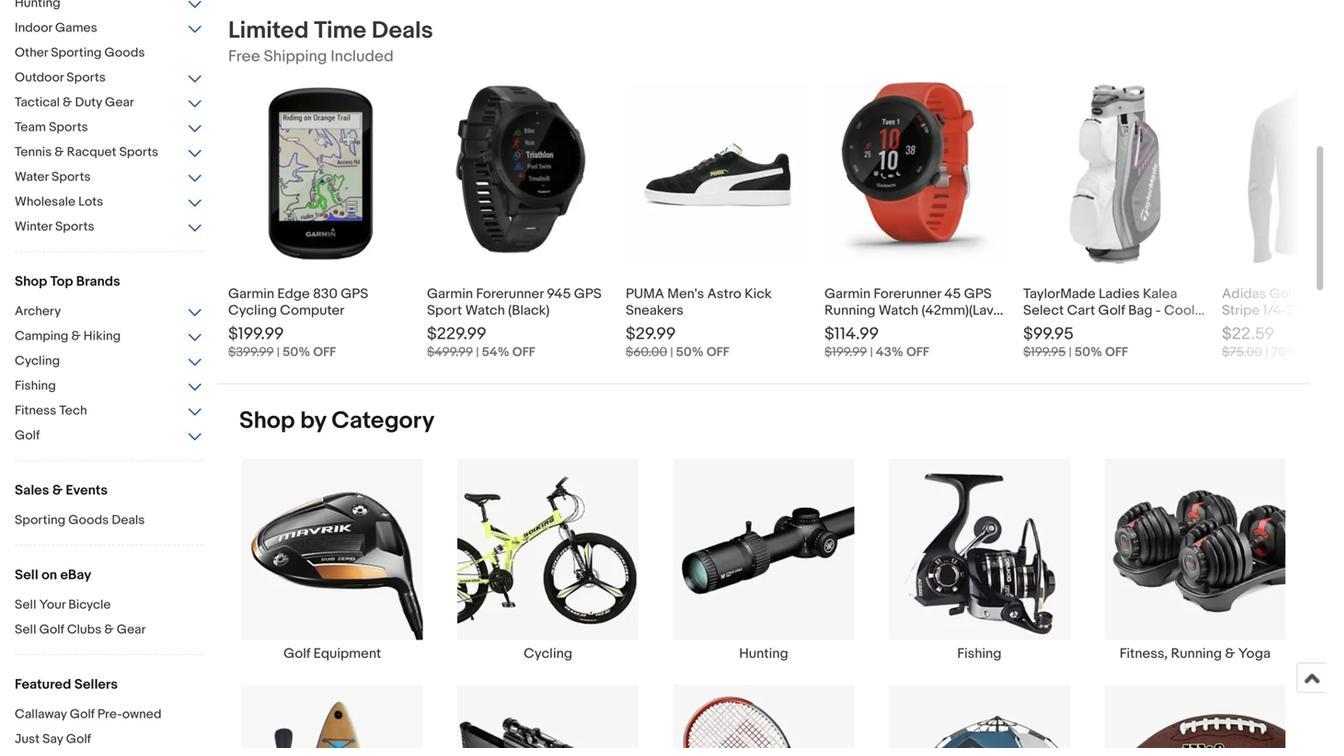 Task type: describe. For each thing, give the bounding box(es) containing it.
team
[[15, 120, 46, 135]]

indoor games other sporting goods outdoor sports tactical & duty gear team sports tennis & racquet sports water sports wholesale lots winter sports
[[15, 20, 158, 235]]

forerunner for $229.99
[[476, 286, 544, 302]]

wholesale
[[15, 194, 76, 210]]

$60.00
[[626, 345, 668, 360]]

on
[[41, 567, 57, 584]]

& inside 'link'
[[1226, 646, 1236, 662]]

43%
[[876, 345, 904, 360]]

830
[[313, 286, 338, 302]]

sneakers
[[626, 302, 684, 319]]

bag
[[1129, 302, 1153, 319]]

tennis & racquet sports button
[[15, 145, 203, 162]]

fitness, running & yoga
[[1120, 646, 1271, 662]]

other
[[15, 45, 48, 61]]

just
[[15, 732, 40, 748]]

50% inside garmin edge 830 gps cycling computer $199.99 $399.99 | 50% off
[[283, 345, 310, 360]]

racquet
[[67, 145, 116, 160]]

bicycle
[[68, 597, 111, 613]]

watch for red)
[[879, 302, 919, 319]]

sales
[[15, 482, 49, 499]]

wholesale lots button
[[15, 194, 203, 212]]

cycling button
[[15, 354, 203, 371]]

cycling for fitness
[[15, 354, 60, 369]]

fishing link
[[872, 458, 1088, 662]]

sports up 'lots'
[[52, 169, 91, 185]]

ladies
[[1099, 286, 1140, 302]]

garmin edge 830 gps cycling computer image
[[228, 82, 412, 267]]

brands
[[76, 273, 120, 290]]

off inside $114.99 $199.99 | 43% off
[[907, 345, 930, 360]]

indoor
[[15, 20, 52, 36]]

garmin forerunner 45 gps running watch (42mm)(lava red)
[[825, 286, 1001, 336]]

owned
[[122, 707, 162, 723]]

$29.99
[[626, 324, 676, 344]]

$199.99 text field
[[825, 345, 868, 360]]

$499.99
[[427, 345, 473, 360]]

$75.00 text field
[[1223, 345, 1263, 360]]

outdoor
[[15, 70, 64, 86]]

golf inside adidas golf men
[[1270, 286, 1297, 302]]

| inside $22.59 $75.00 | 70% off
[[1266, 345, 1269, 360]]

$114.99 $199.99 | 43% off
[[825, 324, 930, 360]]

sporting inside indoor games other sporting goods outdoor sports tactical & duty gear team sports tennis & racquet sports water sports wholesale lots winter sports
[[51, 45, 102, 61]]

golf right say
[[66, 732, 91, 748]]

garmin for $229.99
[[427, 286, 473, 302]]

goods inside indoor games other sporting goods outdoor sports tactical & duty gear team sports tennis & racquet sports water sports wholesale lots winter sports
[[105, 45, 145, 61]]

forerunner for red)
[[874, 286, 942, 302]]

fishing button
[[15, 378, 203, 396]]

golf inside archery camping & hiking cycling fishing fitness tech golf
[[15, 428, 40, 444]]

garmin inside garmin forerunner 45 gps running watch (42mm)(lava red)
[[825, 286, 871, 302]]

water sports button
[[15, 169, 203, 187]]

& left duty
[[63, 95, 72, 110]]

garmin forerunner 945 gps sport watch (black) $229.99 $499.99 | 54% off
[[427, 286, 602, 360]]

watch for $229.99
[[465, 302, 505, 319]]

say
[[42, 732, 63, 748]]

54%
[[482, 345, 510, 360]]

1 vertical spatial goods
[[68, 513, 109, 528]]

clubs
[[67, 622, 102, 638]]

golf left 'pre-'
[[70, 707, 95, 723]]

& inside archery camping & hiking cycling fishing fitness tech golf
[[71, 329, 81, 344]]

$199.99 inside garmin edge 830 gps cycling computer $199.99 $399.99 | 50% off
[[228, 324, 284, 344]]

shop top brands
[[15, 273, 120, 290]]

$22.59 $75.00 | 70% off
[[1223, 324, 1325, 360]]

3 sell from the top
[[15, 622, 36, 638]]

sell for sell on ebay
[[15, 567, 38, 584]]

70%
[[1272, 345, 1299, 360]]

ebay
[[60, 567, 91, 584]]

winter sports button
[[15, 219, 203, 237]]

archery camping & hiking cycling fishing fitness tech golf
[[15, 304, 121, 444]]

sales & events
[[15, 482, 108, 499]]

45
[[945, 286, 961, 302]]

puma men's astro kick sneakers $29.99 $60.00 | 50% off
[[626, 286, 772, 360]]

category
[[332, 407, 435, 435]]

tactical & duty gear button
[[15, 95, 203, 112]]

| inside $114.99 $199.99 | 43% off
[[870, 345, 873, 360]]

top
[[50, 273, 73, 290]]

hunting link
[[656, 458, 872, 662]]

$60.00 text field
[[626, 345, 668, 360]]

men
[[1300, 286, 1326, 302]]

just say golf link
[[15, 732, 203, 748]]

gps for (black)
[[574, 286, 602, 302]]

select
[[1024, 302, 1064, 319]]

| inside garmin edge 830 gps cycling computer $199.99 $399.99 | 50% off
[[277, 345, 280, 360]]

gps for (42mm)(lava
[[964, 286, 992, 302]]

time
[[314, 17, 367, 45]]

golf button
[[15, 428, 203, 446]]

off inside $99.95 $199.95 | 50% off
[[1106, 345, 1129, 360]]

garmin forerunner 45 gps running watch (42mm)(lava red) image
[[825, 82, 1009, 267]]

garmin for $199.99
[[228, 286, 274, 302]]

$114.99
[[825, 324, 879, 344]]

off inside garmin edge 830 gps cycling computer $199.99 $399.99 | 50% off
[[313, 345, 336, 360]]

equipment
[[314, 646, 381, 662]]

fitness tech button
[[15, 403, 203, 421]]

$499.99 text field
[[427, 345, 473, 360]]

hiking
[[84, 329, 121, 344]]

shop for shop top brands
[[15, 273, 47, 290]]

sell your bicycle link
[[15, 597, 203, 615]]

featured sellers
[[15, 677, 118, 693]]

& inside sell your bicycle sell golf clubs & gear
[[104, 622, 114, 638]]

sell golf clubs & gear link
[[15, 622, 203, 640]]

-
[[1156, 302, 1162, 319]]

kick
[[745, 286, 772, 302]]

$399.99
[[228, 345, 274, 360]]

& right sales
[[52, 482, 63, 499]]

shipping
[[264, 47, 327, 66]]

deals for goods
[[112, 513, 145, 528]]

camping & hiking button
[[15, 329, 203, 346]]

golf inside taylormade ladies kalea select cart golf bag - cool gray/lavender
[[1099, 302, 1126, 319]]

callaway
[[15, 707, 67, 723]]

deals for time
[[372, 17, 433, 45]]

adidas golf men's classic 3-stripe 1/4-zip midweight peformance pullover new image
[[1223, 82, 1326, 267]]

945
[[547, 286, 571, 302]]

$229.99
[[427, 324, 487, 344]]

fishing inside list
[[958, 646, 1002, 662]]



Task type: vqa. For each thing, say whether or not it's contained in the screenshot.
6th | from the left
yes



Task type: locate. For each thing, give the bounding box(es) containing it.
0 vertical spatial cycling
[[228, 302, 277, 319]]

watch
[[465, 302, 505, 319], [879, 302, 919, 319]]

garmin forerunner 945 gps sport watch (black) image
[[427, 82, 611, 267]]

watch up $114.99 $199.99 | 43% off
[[879, 302, 919, 319]]

off inside garmin forerunner 945 gps sport watch (black) $229.99 $499.99 | 54% off
[[513, 345, 535, 360]]

gear down sell your bicycle link
[[117, 622, 146, 638]]

free
[[228, 47, 260, 66]]

5 | from the left
[[1069, 345, 1072, 360]]

cool
[[1165, 302, 1195, 319]]

sell
[[15, 567, 38, 584], [15, 597, 36, 613], [15, 622, 36, 638]]

sell left your at the bottom
[[15, 597, 36, 613]]

gps inside garmin forerunner 945 gps sport watch (black) $229.99 $499.99 | 54% off
[[574, 286, 602, 302]]

off inside puma men's astro kick sneakers $29.99 $60.00 | 50% off
[[707, 345, 730, 360]]

archery
[[15, 304, 61, 319]]

0 horizontal spatial watch
[[465, 302, 505, 319]]

garmin up red)
[[825, 286, 871, 302]]

1 vertical spatial gear
[[117, 622, 146, 638]]

sports up duty
[[67, 70, 106, 86]]

1 horizontal spatial gps
[[574, 286, 602, 302]]

golf
[[1270, 286, 1297, 302], [1099, 302, 1126, 319], [15, 428, 40, 444], [39, 622, 64, 638], [284, 646, 311, 662], [70, 707, 95, 723], [66, 732, 91, 748]]

sporting goods deals
[[15, 513, 145, 528]]

off right 70%
[[1302, 345, 1325, 360]]

0 vertical spatial fishing
[[15, 378, 56, 394]]

fishing
[[15, 378, 56, 394], [958, 646, 1002, 662]]

0 vertical spatial sell
[[15, 567, 38, 584]]

$199.99 up '$399.99' text box
[[228, 324, 284, 344]]

1 50% from the left
[[283, 345, 310, 360]]

off down astro
[[707, 345, 730, 360]]

5 off from the left
[[1106, 345, 1129, 360]]

2 horizontal spatial gps
[[964, 286, 992, 302]]

sell up featured
[[15, 622, 36, 638]]

limited
[[228, 17, 309, 45]]

sporting goods deals link
[[15, 513, 203, 530]]

forerunner inside garmin forerunner 45 gps running watch (42mm)(lava red)
[[874, 286, 942, 302]]

| right $60.00
[[671, 345, 673, 360]]

taylormade ladies kalea select cart golf bag - cool gray/lavender
[[1024, 286, 1195, 336]]

& left 'yoga'
[[1226, 646, 1236, 662]]

1 horizontal spatial cycling
[[228, 302, 277, 319]]

tech
[[59, 403, 87, 419]]

| left '43%'
[[870, 345, 873, 360]]

$22.59
[[1223, 324, 1275, 344]]

sellers
[[74, 677, 118, 693]]

| inside garmin forerunner 945 gps sport watch (black) $229.99 $499.99 | 54% off
[[476, 345, 479, 360]]

2 horizontal spatial garmin
[[825, 286, 871, 302]]

2 | from the left
[[476, 345, 479, 360]]

gear
[[105, 95, 134, 110], [117, 622, 146, 638]]

golf left equipment
[[284, 646, 311, 662]]

garmin left edge
[[228, 286, 274, 302]]

sell on ebay
[[15, 567, 91, 584]]

golf down fitness
[[15, 428, 40, 444]]

& left hiking
[[71, 329, 81, 344]]

gps right 830
[[341, 286, 368, 302]]

hunting
[[739, 646, 789, 662]]

1 | from the left
[[277, 345, 280, 360]]

50% inside puma men's astro kick sneakers $29.99 $60.00 | 50% off
[[676, 345, 704, 360]]

off right the 54%
[[513, 345, 535, 360]]

gear inside sell your bicycle sell golf clubs & gear
[[117, 622, 146, 638]]

golf equipment
[[284, 646, 381, 662]]

0 horizontal spatial forerunner
[[476, 286, 544, 302]]

adidas
[[1223, 286, 1267, 302]]

1 horizontal spatial 50%
[[676, 345, 704, 360]]

off inside $22.59 $75.00 | 70% off
[[1302, 345, 1325, 360]]

featured
[[15, 677, 71, 693]]

shop for shop by category
[[239, 407, 295, 435]]

sports down 'lots'
[[55, 219, 94, 235]]

1 horizontal spatial shop
[[239, 407, 295, 435]]

2 vertical spatial cycling
[[524, 646, 573, 662]]

$75.00
[[1223, 345, 1263, 360]]

1 vertical spatial cycling
[[15, 354, 60, 369]]

0 horizontal spatial fishing
[[15, 378, 56, 394]]

goods down events
[[68, 513, 109, 528]]

2 50% from the left
[[676, 345, 704, 360]]

golf down your at the bottom
[[39, 622, 64, 638]]

1 sell from the top
[[15, 567, 38, 584]]

2 horizontal spatial cycling
[[524, 646, 573, 662]]

taylormade
[[1024, 286, 1096, 302]]

0 horizontal spatial shop
[[15, 273, 47, 290]]

running inside 'link'
[[1171, 646, 1223, 662]]

shop up "archery"
[[15, 273, 47, 290]]

taylormade ladies kalea select cart golf bag - cool gray/lavender image
[[1024, 82, 1208, 267]]

forerunner left 45
[[874, 286, 942, 302]]

list containing golf equipment
[[217, 458, 1311, 748]]

red)
[[825, 319, 854, 336]]

sport
[[427, 302, 462, 319]]

goods down indoor games dropdown button
[[105, 45, 145, 61]]

forerunner inside garmin forerunner 945 gps sport watch (black) $229.99 $499.99 | 54% off
[[476, 286, 544, 302]]

watch inside garmin forerunner 45 gps running watch (42mm)(lava red)
[[879, 302, 919, 319]]

puma men's astro kick sneakers image
[[626, 82, 810, 267]]

$199.99
[[228, 324, 284, 344], [825, 345, 868, 360]]

fitness,
[[1120, 646, 1168, 662]]

golf left the "men"
[[1270, 286, 1297, 302]]

garmin inside garmin forerunner 945 gps sport watch (black) $229.99 $499.99 | 54% off
[[427, 286, 473, 302]]

50% down gray/lavender
[[1075, 345, 1103, 360]]

gps
[[341, 286, 368, 302], [574, 286, 602, 302], [964, 286, 992, 302]]

archery button
[[15, 304, 203, 321]]

1 vertical spatial shop
[[239, 407, 295, 435]]

gps inside garmin edge 830 gps cycling computer $199.99 $399.99 | 50% off
[[341, 286, 368, 302]]

cycling link
[[440, 458, 656, 662]]

garmin edge 830 gps cycling computer $199.99 $399.99 | 50% off
[[228, 286, 368, 360]]

2 sell from the top
[[15, 597, 36, 613]]

golf inside list
[[284, 646, 311, 662]]

pre-
[[98, 707, 122, 723]]

& right tennis
[[55, 145, 64, 160]]

0 horizontal spatial gps
[[341, 286, 368, 302]]

0 horizontal spatial 50%
[[283, 345, 310, 360]]

| left the 54%
[[476, 345, 479, 360]]

$399.99 text field
[[228, 345, 274, 360]]

gear down the outdoor sports dropdown button
[[105, 95, 134, 110]]

0 horizontal spatial running
[[825, 302, 876, 319]]

sports
[[67, 70, 106, 86], [49, 120, 88, 135], [119, 145, 158, 160], [52, 169, 91, 185], [55, 219, 94, 235]]

1 horizontal spatial forerunner
[[874, 286, 942, 302]]

6 | from the left
[[1266, 345, 1269, 360]]

shop left by
[[239, 407, 295, 435]]

sell for sell your bicycle sell golf clubs & gear
[[15, 597, 36, 613]]

1 horizontal spatial $199.99
[[825, 345, 868, 360]]

running up $114.99
[[825, 302, 876, 319]]

|
[[277, 345, 280, 360], [476, 345, 479, 360], [671, 345, 673, 360], [870, 345, 873, 360], [1069, 345, 1072, 360], [1266, 345, 1269, 360]]

astro
[[708, 286, 742, 302]]

1 horizontal spatial running
[[1171, 646, 1223, 662]]

cycling inside garmin edge 830 gps cycling computer $199.99 $399.99 | 50% off
[[228, 302, 277, 319]]

cycling inside list
[[524, 646, 573, 662]]

golf left the bag
[[1099, 302, 1126, 319]]

1 vertical spatial sporting
[[15, 513, 66, 528]]

0 horizontal spatial deals
[[112, 513, 145, 528]]

cycling for $199.99
[[228, 302, 277, 319]]

off right '43%'
[[907, 345, 930, 360]]

list
[[217, 458, 1311, 748]]

0 horizontal spatial $199.99
[[228, 324, 284, 344]]

garmin inside garmin edge 830 gps cycling computer $199.99 $399.99 | 50% off
[[228, 286, 274, 302]]

| inside puma men's astro kick sneakers $29.99 $60.00 | 50% off
[[671, 345, 673, 360]]

gps for $199.99
[[341, 286, 368, 302]]

1 vertical spatial running
[[1171, 646, 1223, 662]]

your
[[39, 597, 65, 613]]

off down taylormade ladies kalea select cart golf bag - cool gray/lavender
[[1106, 345, 1129, 360]]

watch up the $229.99 in the left of the page
[[465, 302, 505, 319]]

$199.99 inside $114.99 $199.99 | 43% off
[[825, 345, 868, 360]]

2 off from the left
[[513, 345, 535, 360]]

0 vertical spatial running
[[825, 302, 876, 319]]

callaway golf pre-owned link
[[15, 707, 203, 725]]

1 gps from the left
[[341, 286, 368, 302]]

outdoor sports button
[[15, 70, 203, 87]]

events
[[66, 482, 108, 499]]

50% down computer at the left
[[283, 345, 310, 360]]

computer
[[280, 302, 345, 319]]

cycling inside archery camping & hiking cycling fishing fitness tech golf
[[15, 354, 60, 369]]

&
[[63, 95, 72, 110], [55, 145, 64, 160], [71, 329, 81, 344], [52, 482, 63, 499], [104, 622, 114, 638], [1226, 646, 1236, 662]]

fishing inside archery camping & hiking cycling fishing fitness tech golf
[[15, 378, 56, 394]]

0 vertical spatial gear
[[105, 95, 134, 110]]

cart
[[1068, 302, 1096, 319]]

1 horizontal spatial deals
[[372, 17, 433, 45]]

off down computer at the left
[[313, 345, 336, 360]]

1 vertical spatial sell
[[15, 597, 36, 613]]

0 vertical spatial sporting
[[51, 45, 102, 61]]

3 | from the left
[[671, 345, 673, 360]]

| right '$399.99' text box
[[277, 345, 280, 360]]

$199.95 text field
[[1024, 345, 1066, 360]]

off
[[313, 345, 336, 360], [513, 345, 535, 360], [707, 345, 730, 360], [907, 345, 930, 360], [1106, 345, 1129, 360], [1302, 345, 1325, 360]]

50% inside $99.95 $199.95 | 50% off
[[1075, 345, 1103, 360]]

by
[[300, 407, 326, 435]]

0 horizontal spatial cycling
[[15, 354, 60, 369]]

garmin
[[228, 286, 274, 302], [427, 286, 473, 302], [825, 286, 871, 302]]

men's
[[668, 286, 704, 302]]

shop by category
[[239, 407, 435, 435]]

1 horizontal spatial fishing
[[958, 646, 1002, 662]]

gps inside garmin forerunner 45 gps running watch (42mm)(lava red)
[[964, 286, 992, 302]]

| down gray/lavender
[[1069, 345, 1072, 360]]

sell your bicycle sell golf clubs & gear
[[15, 597, 146, 638]]

winter
[[15, 219, 52, 235]]

$199.95
[[1024, 345, 1066, 360]]

garmin up the $229.99 in the left of the page
[[427, 286, 473, 302]]

deals inside limited time deals free shipping included
[[372, 17, 433, 45]]

1 off from the left
[[313, 345, 336, 360]]

0 vertical spatial goods
[[105, 45, 145, 61]]

3 off from the left
[[707, 345, 730, 360]]

3 50% from the left
[[1075, 345, 1103, 360]]

1 horizontal spatial garmin
[[427, 286, 473, 302]]

fitness, running & yoga link
[[1088, 458, 1304, 662]]

| inside $99.95 $199.95 | 50% off
[[1069, 345, 1072, 360]]

running right fitness,
[[1171, 646, 1223, 662]]

tactical
[[15, 95, 60, 110]]

$99.95 $199.95 | 50% off
[[1024, 324, 1129, 360]]

(42mm)(lava
[[922, 302, 1001, 319]]

4 off from the left
[[907, 345, 930, 360]]

1 vertical spatial fishing
[[958, 646, 1002, 662]]

forerunner
[[476, 286, 544, 302], [874, 286, 942, 302]]

1 forerunner from the left
[[476, 286, 544, 302]]

gear inside indoor games other sporting goods outdoor sports tactical & duty gear team sports tennis & racquet sports water sports wholesale lots winter sports
[[105, 95, 134, 110]]

sporting down games
[[51, 45, 102, 61]]

running inside garmin forerunner 45 gps running watch (42mm)(lava red)
[[825, 302, 876, 319]]

1 vertical spatial deals
[[112, 513, 145, 528]]

50% right $60.00
[[676, 345, 704, 360]]

2 watch from the left
[[879, 302, 919, 319]]

2 vertical spatial sell
[[15, 622, 36, 638]]

deals
[[372, 17, 433, 45], [112, 513, 145, 528]]

2 horizontal spatial 50%
[[1075, 345, 1103, 360]]

3 garmin from the left
[[825, 286, 871, 302]]

camping
[[15, 329, 68, 344]]

indoor games button
[[15, 20, 203, 38]]

gps right 945
[[574, 286, 602, 302]]

sports down duty
[[49, 120, 88, 135]]

2 forerunner from the left
[[874, 286, 942, 302]]

6 off from the left
[[1302, 345, 1325, 360]]

callaway golf pre-owned just say golf
[[15, 707, 162, 748]]

& down sell your bicycle link
[[104, 622, 114, 638]]

3 gps from the left
[[964, 286, 992, 302]]

1 watch from the left
[[465, 302, 505, 319]]

forerunner left 945
[[476, 286, 544, 302]]

0 horizontal spatial garmin
[[228, 286, 274, 302]]

2 gps from the left
[[574, 286, 602, 302]]

0 vertical spatial deals
[[372, 17, 433, 45]]

puma
[[626, 286, 665, 302]]

fitness
[[15, 403, 56, 419]]

adidas golf men
[[1223, 286, 1326, 336]]

sports down "team sports" dropdown button
[[119, 145, 158, 160]]

1 horizontal spatial watch
[[879, 302, 919, 319]]

water
[[15, 169, 49, 185]]

team sports button
[[15, 120, 203, 137]]

sell left on
[[15, 567, 38, 584]]

included
[[331, 47, 394, 66]]

0 vertical spatial shop
[[15, 273, 47, 290]]

golf inside sell your bicycle sell golf clubs & gear
[[39, 622, 64, 638]]

$99.95
[[1024, 324, 1074, 344]]

2 garmin from the left
[[427, 286, 473, 302]]

| left 70%
[[1266, 345, 1269, 360]]

gray/lavender
[[1024, 319, 1117, 336]]

running
[[825, 302, 876, 319], [1171, 646, 1223, 662]]

sporting down sales
[[15, 513, 66, 528]]

gps right 45
[[964, 286, 992, 302]]

4 | from the left
[[870, 345, 873, 360]]

watch inside garmin forerunner 945 gps sport watch (black) $229.99 $499.99 | 54% off
[[465, 302, 505, 319]]

1 garmin from the left
[[228, 286, 274, 302]]

other sporting goods link
[[15, 45, 203, 63]]

yoga
[[1239, 646, 1271, 662]]

$199.99 down $114.99
[[825, 345, 868, 360]]



